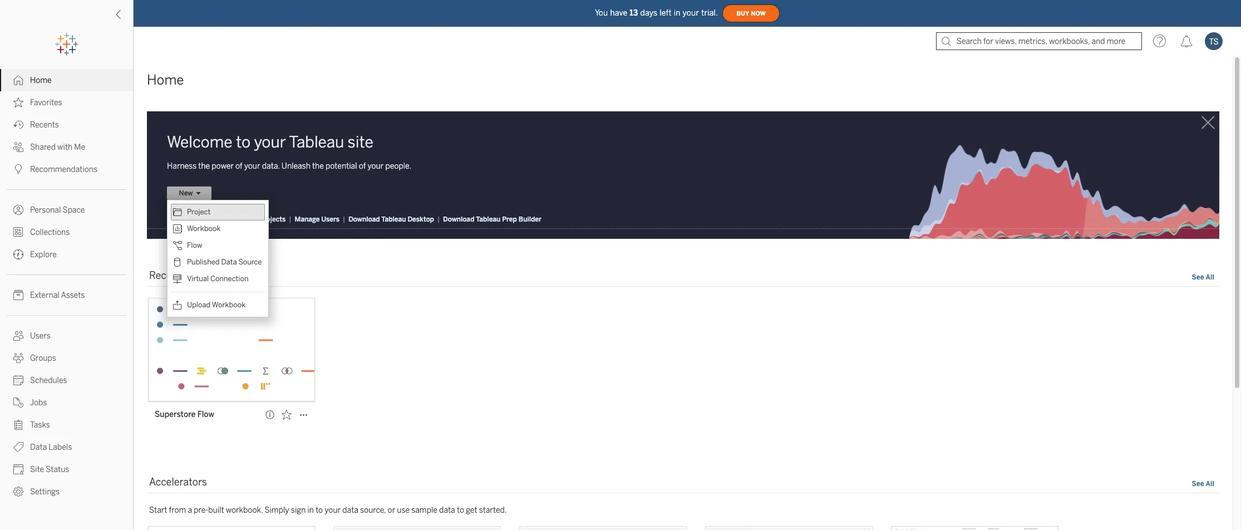 Task type: locate. For each thing, give the bounding box(es) containing it.
manage right projects
[[295, 216, 320, 224]]

0 horizontal spatial manage
[[233, 216, 258, 224]]

personal
[[30, 205, 61, 215]]

or
[[388, 506, 395, 515]]

1 horizontal spatial manage
[[295, 216, 320, 224]]

recents
[[30, 120, 59, 130], [149, 270, 186, 282]]

users down potential
[[322, 216, 340, 224]]

days
[[641, 8, 658, 18]]

navigation panel element
[[0, 33, 133, 503]]

2 see all from the top
[[1193, 480, 1215, 488]]

1 horizontal spatial to
[[316, 506, 323, 515]]

in right sign
[[308, 506, 314, 515]]

data
[[343, 506, 359, 515], [439, 506, 455, 515]]

favorites
[[30, 98, 62, 107]]

tableau
[[289, 133, 344, 151], [382, 216, 406, 224], [476, 216, 501, 224]]

see for recents
[[1193, 274, 1205, 281]]

1 horizontal spatial of
[[359, 162, 366, 171]]

0 horizontal spatial users
[[30, 331, 51, 341]]

manage left projects
[[233, 216, 258, 224]]

to right sign
[[316, 506, 323, 515]]

of
[[236, 162, 243, 171], [359, 162, 366, 171]]

data labels link
[[0, 436, 133, 458]]

the left 'power'
[[198, 162, 210, 171]]

users up groups
[[30, 331, 51, 341]]

0 vertical spatial upload
[[168, 216, 190, 224]]

tableau left desktop at top left
[[382, 216, 406, 224]]

of right potential
[[359, 162, 366, 171]]

builder
[[519, 216, 542, 224]]

potential
[[326, 162, 357, 171]]

1 vertical spatial see all link
[[1192, 479, 1216, 490]]

0 vertical spatial workbook
[[192, 216, 224, 224]]

the right unleash
[[312, 162, 324, 171]]

| right manage users link
[[343, 216, 345, 224]]

| right projects
[[289, 216, 291, 224]]

upload down new
[[168, 216, 190, 224]]

0 horizontal spatial tableau
[[289, 133, 344, 151]]

0 horizontal spatial home
[[30, 76, 52, 85]]

people.
[[386, 162, 412, 171]]

data inside "main navigation. press the up and down arrow keys to access links." element
[[30, 443, 47, 452]]

see all for recents
[[1193, 274, 1215, 281]]

1 vertical spatial see all
[[1193, 480, 1215, 488]]

data up connection
[[221, 258, 237, 266]]

upload workbook
[[187, 301, 246, 309]]

to
[[236, 133, 251, 151], [316, 506, 323, 515], [457, 506, 464, 515]]

recents link
[[0, 114, 133, 136]]

1 vertical spatial workbook
[[187, 225, 221, 233]]

space
[[63, 205, 85, 215]]

power
[[212, 162, 234, 171]]

1 vertical spatial data
[[30, 443, 47, 452]]

of right 'power'
[[236, 162, 243, 171]]

2 see all link from the top
[[1192, 479, 1216, 490]]

0 vertical spatial see all link
[[1192, 272, 1216, 284]]

start
[[149, 506, 167, 515]]

data
[[221, 258, 237, 266], [30, 443, 47, 452]]

1 horizontal spatial download
[[443, 216, 475, 224]]

3 | from the left
[[343, 216, 345, 224]]

workbook down connection
[[212, 301, 246, 309]]

1 see from the top
[[1193, 274, 1205, 281]]

1 horizontal spatial users
[[322, 216, 340, 224]]

see
[[1193, 274, 1205, 281], [1193, 480, 1205, 488]]

data right the sample
[[439, 506, 455, 515]]

see all
[[1193, 274, 1215, 281], [1193, 480, 1215, 488]]

groups
[[30, 354, 56, 363]]

users
[[322, 216, 340, 224], [30, 331, 51, 341]]

1 horizontal spatial the
[[312, 162, 324, 171]]

1 see all from the top
[[1193, 274, 1215, 281]]

source,
[[360, 506, 386, 515]]

1 vertical spatial see
[[1193, 480, 1205, 488]]

0 vertical spatial data
[[221, 258, 237, 266]]

1 vertical spatial upload
[[187, 301, 211, 309]]

home
[[147, 72, 184, 88], [30, 76, 52, 85]]

see all link for accelerators
[[1192, 479, 1216, 490]]

flow
[[187, 241, 202, 250], [197, 410, 214, 420]]

upload workbook button
[[167, 215, 224, 224]]

to left get
[[457, 506, 464, 515]]

1 horizontal spatial data
[[439, 506, 455, 515]]

data left "source,"
[[343, 506, 359, 515]]

upload workbook | manage projects | manage users | download tableau desktop | download tableau prep builder
[[168, 216, 542, 224]]

download right manage users link
[[349, 216, 380, 224]]

me
[[74, 143, 85, 152]]

1 horizontal spatial in
[[674, 8, 681, 18]]

0 horizontal spatial of
[[236, 162, 243, 171]]

2 vertical spatial workbook
[[212, 301, 246, 309]]

schedules link
[[0, 369, 133, 391]]

2 the from the left
[[312, 162, 324, 171]]

users inside "main navigation. press the up and down arrow keys to access links." element
[[30, 331, 51, 341]]

| right desktop at top left
[[438, 216, 440, 224]]

published
[[187, 258, 220, 266]]

to right "welcome"
[[236, 133, 251, 151]]

upload for upload workbook
[[187, 301, 211, 309]]

Search for views, metrics, workbooks, and more text field
[[937, 32, 1143, 50]]

settings
[[30, 487, 60, 497]]

download right desktop at top left
[[443, 216, 475, 224]]

your right sign
[[325, 506, 341, 515]]

buy now
[[737, 10, 766, 17]]

tableau up unleash
[[289, 133, 344, 151]]

tableau left prep
[[476, 216, 501, 224]]

1 vertical spatial users
[[30, 331, 51, 341]]

0 vertical spatial see
[[1193, 274, 1205, 281]]

1 | from the left
[[227, 216, 229, 224]]

from
[[169, 506, 186, 515]]

0 horizontal spatial download
[[349, 216, 380, 224]]

tasks
[[30, 420, 50, 430]]

workbook
[[192, 216, 224, 224], [187, 225, 221, 233], [212, 301, 246, 309]]

2 see from the top
[[1193, 480, 1205, 488]]

1 vertical spatial flow
[[197, 410, 214, 420]]

upload down virtual
[[187, 301, 211, 309]]

collections
[[30, 228, 70, 237]]

|
[[227, 216, 229, 224], [289, 216, 291, 224], [343, 216, 345, 224], [438, 216, 440, 224]]

explore
[[30, 250, 57, 259]]

prep
[[502, 216, 517, 224]]

project menu item
[[171, 204, 265, 221]]

1 horizontal spatial data
[[221, 258, 237, 266]]

0 horizontal spatial in
[[308, 506, 314, 515]]

see all for accelerators
[[1193, 480, 1215, 488]]

1 horizontal spatial home
[[147, 72, 184, 88]]

workbook down upload workbook 'button'
[[187, 225, 221, 233]]

1 vertical spatial in
[[308, 506, 314, 515]]

data left labels
[[30, 443, 47, 452]]

you have 13 days left in your trial.
[[595, 8, 718, 18]]

13
[[630, 8, 638, 18]]

0 horizontal spatial recents
[[30, 120, 59, 130]]

recents up shared
[[30, 120, 59, 130]]

flow right superstore
[[197, 410, 214, 420]]

use
[[397, 506, 410, 515]]

0 vertical spatial see all
[[1193, 274, 1215, 281]]

connection
[[211, 275, 249, 283]]

0 horizontal spatial the
[[198, 162, 210, 171]]

workbook down new popup button
[[192, 216, 224, 224]]

0 vertical spatial all
[[1206, 274, 1215, 281]]

manage
[[233, 216, 258, 224], [295, 216, 320, 224]]

2 of from the left
[[359, 162, 366, 171]]

personal space
[[30, 205, 85, 215]]

your left the people.
[[368, 162, 384, 171]]

your
[[683, 8, 699, 18], [254, 133, 286, 151], [244, 162, 260, 171], [368, 162, 384, 171], [325, 506, 341, 515]]

upload
[[168, 216, 190, 224], [187, 301, 211, 309]]

1 vertical spatial all
[[1206, 480, 1215, 488]]

0 horizontal spatial data
[[30, 443, 47, 452]]

in right the left
[[674, 8, 681, 18]]

flow up published
[[187, 241, 202, 250]]

1 all from the top
[[1206, 274, 1215, 281]]

1 vertical spatial recents
[[149, 270, 186, 282]]

| right project
[[227, 216, 229, 224]]

pre-
[[194, 506, 208, 515]]

menu
[[168, 201, 269, 317]]

2 all from the top
[[1206, 480, 1215, 488]]

recents left virtual
[[149, 270, 186, 282]]

the
[[198, 162, 210, 171], [312, 162, 324, 171]]

0 horizontal spatial to
[[236, 133, 251, 151]]

0 vertical spatial recents
[[30, 120, 59, 130]]

1 see all link from the top
[[1192, 272, 1216, 284]]

0 horizontal spatial data
[[343, 506, 359, 515]]



Task type: describe. For each thing, give the bounding box(es) containing it.
2 manage from the left
[[295, 216, 320, 224]]

schedules
[[30, 376, 67, 385]]

shared with me
[[30, 143, 85, 152]]

collections link
[[0, 221, 133, 243]]

you
[[595, 8, 608, 18]]

start from a pre-built workbook. simply sign in to your data source, or use sample data to get started.
[[149, 506, 507, 515]]

shared
[[30, 143, 56, 152]]

data.
[[262, 162, 280, 171]]

2 | from the left
[[289, 216, 291, 224]]

simply
[[265, 506, 289, 515]]

started.
[[479, 506, 507, 515]]

labels
[[49, 443, 72, 452]]

external
[[30, 291, 59, 300]]

shared with me link
[[0, 136, 133, 158]]

virtual connection
[[187, 275, 249, 283]]

with
[[57, 143, 72, 152]]

have
[[611, 8, 628, 18]]

site status link
[[0, 458, 133, 481]]

groups link
[[0, 347, 133, 369]]

4 | from the left
[[438, 216, 440, 224]]

status
[[46, 465, 69, 474]]

all for recents
[[1206, 274, 1215, 281]]

2 download from the left
[[443, 216, 475, 224]]

download tableau prep builder link
[[443, 215, 542, 224]]

manage projects link
[[232, 215, 286, 224]]

menu containing project
[[168, 201, 269, 317]]

upload for upload workbook | manage projects | manage users | download tableau desktop | download tableau prep builder
[[168, 216, 190, 224]]

superstore
[[155, 410, 196, 420]]

now
[[751, 10, 766, 17]]

unleash
[[282, 162, 311, 171]]

see all link for recents
[[1192, 272, 1216, 284]]

explore link
[[0, 243, 133, 266]]

external assets link
[[0, 284, 133, 306]]

download tableau desktop link
[[348, 215, 435, 224]]

your left the data.
[[244, 162, 260, 171]]

main navigation. press the up and down arrow keys to access links. element
[[0, 69, 133, 503]]

buy now button
[[723, 4, 780, 22]]

get
[[466, 506, 478, 515]]

see for accelerators
[[1193, 480, 1205, 488]]

buy
[[737, 10, 750, 17]]

manage users link
[[294, 215, 340, 224]]

users link
[[0, 325, 133, 347]]

data labels
[[30, 443, 72, 452]]

recents inside "main navigation. press the up and down arrow keys to access links." element
[[30, 120, 59, 130]]

home link
[[0, 69, 133, 91]]

published data source
[[187, 258, 262, 266]]

tasks link
[[0, 414, 133, 436]]

1 manage from the left
[[233, 216, 258, 224]]

2 data from the left
[[439, 506, 455, 515]]

project
[[187, 208, 211, 216]]

harness the power of your data. unleash the potential of your people.
[[167, 162, 412, 171]]

harness
[[167, 162, 197, 171]]

assets
[[61, 291, 85, 300]]

welcome
[[167, 133, 233, 151]]

projects
[[260, 216, 286, 224]]

home inside "main navigation. press the up and down arrow keys to access links." element
[[30, 76, 52, 85]]

welcome to your tableau site
[[167, 133, 373, 151]]

a
[[188, 506, 192, 515]]

all for accelerators
[[1206, 480, 1215, 488]]

1 horizontal spatial tableau
[[382, 216, 406, 224]]

workbook.
[[226, 506, 263, 515]]

2 horizontal spatial to
[[457, 506, 464, 515]]

desktop
[[408, 216, 434, 224]]

virtual
[[187, 275, 209, 283]]

site status
[[30, 465, 69, 474]]

recommendations link
[[0, 158, 133, 180]]

sign
[[291, 506, 306, 515]]

0 vertical spatial flow
[[187, 241, 202, 250]]

your up the data.
[[254, 133, 286, 151]]

trial.
[[702, 8, 718, 18]]

accelerators
[[149, 476, 207, 489]]

settings link
[[0, 481, 133, 503]]

your left trial. at the top right of the page
[[683, 8, 699, 18]]

jobs
[[30, 398, 47, 408]]

workbook for upload workbook | manage projects | manage users | download tableau desktop | download tableau prep builder
[[192, 216, 224, 224]]

1 download from the left
[[349, 216, 380, 224]]

workbook for upload workbook
[[212, 301, 246, 309]]

favorites link
[[0, 91, 133, 114]]

0 vertical spatial in
[[674, 8, 681, 18]]

new
[[179, 190, 193, 197]]

1 data from the left
[[343, 506, 359, 515]]

new button
[[167, 187, 212, 200]]

1 the from the left
[[198, 162, 210, 171]]

superstore flow
[[155, 410, 214, 420]]

sample
[[412, 506, 438, 515]]

0 vertical spatial users
[[322, 216, 340, 224]]

site
[[348, 133, 373, 151]]

1 of from the left
[[236, 162, 243, 171]]

1 horizontal spatial recents
[[149, 270, 186, 282]]

recommendations
[[30, 165, 97, 174]]

source
[[239, 258, 262, 266]]

site
[[30, 465, 44, 474]]

left
[[660, 8, 672, 18]]

external assets
[[30, 291, 85, 300]]

2 horizontal spatial tableau
[[476, 216, 501, 224]]

jobs link
[[0, 391, 133, 414]]

personal space link
[[0, 199, 133, 221]]

built
[[208, 506, 224, 515]]



Task type: vqa. For each thing, say whether or not it's contained in the screenshot.
source,
yes



